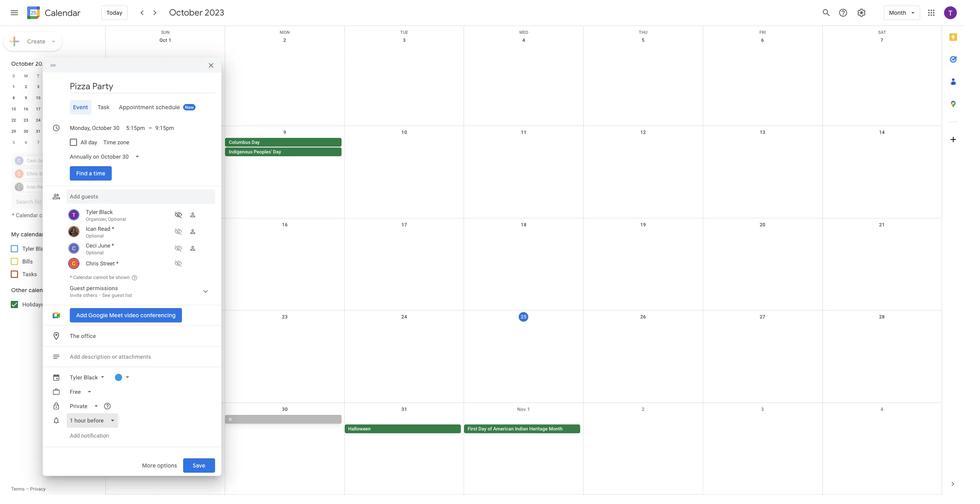 Task type: locate. For each thing, give the bounding box(es) containing it.
0 horizontal spatial 20
[[73, 107, 77, 111]]

2 vertical spatial day
[[478, 426, 487, 432]]

guest
[[70, 285, 85, 292]]

november 5 element
[[9, 138, 18, 148]]

16 for 19
[[282, 222, 288, 228]]

1 horizontal spatial 9
[[284, 130, 286, 135]]

30 inside row group
[[24, 129, 28, 134]]

tyler black, organizer, optional tree item
[[67, 207, 215, 224]]

* right read
[[112, 226, 114, 232]]

16
[[24, 107, 28, 111], [282, 222, 288, 228]]

* inside ceci june * optional
[[112, 243, 114, 249]]

1 vertical spatial 21
[[879, 222, 885, 228]]

0 vertical spatial 14
[[85, 96, 90, 100]]

add inside button
[[70, 433, 80, 439]]

the office button
[[67, 329, 215, 344]]

23 element
[[21, 116, 31, 125]]

9 inside grid
[[284, 130, 286, 135]]

my calendars list
[[2, 243, 99, 281]]

october up m
[[11, 60, 34, 67]]

6 down 'fri'
[[761, 38, 764, 43]]

new
[[185, 105, 194, 110]]

1 vertical spatial 14
[[879, 130, 885, 135]]

24 inside grid
[[402, 315, 407, 320]]

16 inside row group
[[24, 107, 28, 111]]

8 right the to element
[[164, 130, 167, 135]]

be up permissions
[[109, 275, 114, 281]]

– right terms link
[[26, 487, 29, 492]]

31 element
[[33, 127, 43, 136]]

sat
[[878, 30, 886, 35]]

add
[[70, 354, 80, 360], [70, 433, 80, 439]]

11 inside row
[[85, 140, 90, 145]]

tyler inside my calendars list
[[22, 246, 34, 252]]

31 down 24 element
[[36, 129, 40, 134]]

calendars inside dropdown button
[[29, 287, 55, 294]]

nov 1
[[517, 407, 530, 413]]

calendar up create
[[45, 7, 81, 19]]

all day
[[81, 139, 97, 146]]

terms – privacy
[[11, 487, 46, 492]]

optional for read
[[86, 233, 104, 239]]

1 horizontal spatial day
[[273, 149, 281, 155]]

cannot down search for people text box
[[39, 212, 56, 219]]

31 up 'halloween' button
[[402, 407, 407, 413]]

cannot up permissions
[[93, 275, 108, 281]]

t left f
[[62, 74, 64, 78]]

29
[[11, 129, 16, 134]]

22 down "15" element
[[11, 118, 16, 123]]

0 vertical spatial 6
[[761, 38, 764, 43]]

1 add from the top
[[70, 354, 80, 360]]

24
[[36, 118, 40, 123], [402, 315, 407, 320]]

see
[[102, 293, 110, 299]]

0 vertical spatial month
[[889, 9, 906, 16]]

0 vertical spatial 11
[[521, 130, 527, 135]]

grid
[[105, 26, 942, 496]]

0 horizontal spatial 8
[[13, 96, 15, 100]]

calendar element
[[26, 5, 81, 22]]

row group containing 1
[[8, 81, 93, 148]]

1 horizontal spatial month
[[889, 9, 906, 16]]

month right settings menu image at the top right of page
[[889, 9, 906, 16]]

7 down the 31 element
[[37, 140, 39, 145]]

9 up columbus day button on the left of the page
[[284, 130, 286, 135]]

row group
[[8, 81, 93, 148]]

1 vertical spatial be
[[109, 275, 114, 281]]

october 2023 up m
[[11, 60, 48, 67]]

task
[[98, 104, 110, 111]]

* inside ican read * optional
[[112, 226, 114, 232]]

0 horizontal spatial cannot
[[39, 212, 56, 219]]

1 vertical spatial 20
[[760, 222, 766, 228]]

17 for 20
[[36, 107, 40, 111]]

20 inside grid
[[760, 222, 766, 228]]

Start time text field
[[126, 123, 145, 133]]

5 down the thu
[[642, 38, 645, 43]]

optional up read
[[108, 217, 126, 222]]

all
[[81, 139, 87, 146]]

8 up 15
[[13, 96, 15, 100]]

month right heritage
[[549, 426, 563, 432]]

* up my
[[12, 212, 14, 219]]

1 horizontal spatial 24
[[402, 315, 407, 320]]

optional inside ceci june * optional
[[86, 250, 104, 256]]

optional inside 'tyler black organizer, optional'
[[108, 217, 126, 222]]

5 down 29 element at the top of page
[[13, 140, 15, 145]]

1 vertical spatial 16
[[282, 222, 288, 228]]

add for add description or attachments
[[70, 354, 80, 360]]

s
[[13, 74, 15, 78], [86, 74, 88, 78]]

schedule
[[156, 104, 180, 111]]

november 10 element
[[70, 138, 80, 148]]

calendars up in
[[29, 287, 55, 294]]

tyler black down description
[[70, 375, 98, 381]]

1 vertical spatial october
[[11, 60, 34, 67]]

7
[[881, 38, 884, 43], [86, 85, 88, 89], [37, 140, 39, 145]]

0 horizontal spatial 24
[[36, 118, 40, 123]]

25, today element
[[46, 116, 55, 125]]

7 up 14 element
[[86, 85, 88, 89]]

wed
[[519, 30, 528, 35]]

0 horizontal spatial 21
[[85, 107, 90, 111]]

1 horizontal spatial 11
[[521, 130, 527, 135]]

0 vertical spatial 1
[[169, 38, 171, 43]]

10 inside grid
[[402, 130, 407, 135]]

0 horizontal spatial month
[[549, 426, 563, 432]]

–
[[148, 125, 152, 131], [26, 487, 29, 492]]

Start date text field
[[70, 123, 120, 133]]

or
[[112, 354, 117, 360]]

3
[[403, 38, 406, 43], [37, 85, 39, 89], [74, 129, 76, 134], [761, 407, 764, 413]]

calendars right my
[[21, 231, 47, 238]]

15 element
[[9, 105, 18, 114]]

10
[[36, 96, 40, 100], [402, 130, 407, 135], [73, 140, 77, 145]]

7 down sat
[[881, 38, 884, 43]]

1 horizontal spatial 20
[[760, 222, 766, 228]]

8
[[13, 96, 15, 100], [164, 130, 167, 135]]

0 vertical spatial 31
[[36, 129, 40, 134]]

day
[[252, 140, 260, 145], [273, 149, 281, 155], [478, 426, 487, 432]]

shown inside search box
[[65, 212, 82, 219]]

* right june
[[112, 243, 114, 249]]

12
[[640, 130, 646, 135]]

calendars for other calendars
[[29, 287, 55, 294]]

1 vertical spatial calendar
[[16, 212, 38, 219]]

0 horizontal spatial 23
[[24, 118, 28, 123]]

row
[[106, 26, 942, 35], [106, 34, 942, 126], [8, 70, 93, 81], [8, 81, 93, 93], [8, 93, 93, 104], [8, 104, 93, 115], [8, 115, 93, 126], [8, 126, 93, 137], [106, 126, 942, 219], [8, 137, 93, 148], [106, 219, 942, 311], [106, 311, 942, 403], [106, 403, 942, 496]]

tasks
[[22, 271, 37, 278]]

1 for nov 1
[[527, 407, 530, 413]]

1 horizontal spatial october
[[169, 7, 203, 18]]

* calendar cannot be shown inside search box
[[12, 212, 82, 219]]

16 element
[[21, 105, 31, 114]]

Search for people text field
[[16, 195, 86, 209]]

add notification button
[[67, 427, 112, 446]]

0 vertical spatial 30
[[24, 129, 28, 134]]

0 horizontal spatial be
[[58, 212, 64, 219]]

1 horizontal spatial 17
[[402, 222, 407, 228]]

0 vertical spatial optional
[[108, 217, 126, 222]]

calendars for my calendars
[[21, 231, 47, 238]]

the office
[[70, 333, 96, 340]]

2 vertical spatial black
[[84, 375, 98, 381]]

2 inside 'grid'
[[25, 85, 27, 89]]

row containing 30
[[106, 403, 942, 496]]

tyler black organizer, optional
[[86, 209, 126, 222]]

ceci june, optional tree item
[[67, 241, 215, 257]]

day left the of
[[478, 426, 487, 432]]

black down my calendars dropdown button
[[36, 246, 49, 252]]

cell
[[57, 93, 69, 104], [57, 104, 69, 115], [44, 115, 57, 126], [57, 115, 69, 126], [57, 137, 69, 148], [106, 138, 225, 157], [225, 138, 345, 157], [345, 138, 464, 157], [464, 138, 584, 157], [703, 138, 822, 157], [822, 138, 942, 157], [106, 415, 225, 434], [703, 415, 822, 434], [822, 415, 942, 434]]

2 add from the top
[[70, 433, 80, 439]]

month inside first day of american indian heritage month button
[[549, 426, 563, 432]]

optional down ican
[[86, 233, 104, 239]]

in
[[45, 302, 50, 308]]

0 horizontal spatial tyler
[[22, 246, 34, 252]]

tab list
[[942, 26, 964, 473], [49, 100, 215, 115]]

28 element
[[82, 116, 92, 125]]

show schedule of chris street image
[[172, 257, 185, 270]]

month
[[889, 9, 906, 16], [549, 426, 563, 432]]

22 inside grid
[[163, 315, 168, 320]]

0 horizontal spatial october
[[11, 60, 34, 67]]

1 vertical spatial 11
[[85, 140, 90, 145]]

None field
[[67, 150, 146, 164], [67, 385, 98, 399], [67, 399, 105, 414], [67, 414, 121, 428], [67, 150, 146, 164], [67, 385, 98, 399], [67, 399, 105, 414], [67, 414, 121, 428]]

time zone button
[[100, 135, 133, 150]]

1 up 15
[[13, 85, 15, 89]]

1 right the oct
[[169, 38, 171, 43]]

tyler down description
[[70, 375, 82, 381]]

black down description
[[84, 375, 98, 381]]

*
[[12, 212, 14, 219], [112, 226, 114, 232], [112, 243, 114, 249], [116, 261, 119, 267], [70, 275, 72, 281]]

2 t from the left
[[62, 74, 64, 78]]

calendars
[[21, 231, 47, 238], [29, 287, 55, 294]]

tab list containing event
[[49, 100, 215, 115]]

shown left organizer,
[[65, 212, 82, 219]]

october 2023 grid
[[8, 70, 93, 148]]

0 horizontal spatial 7
[[37, 140, 39, 145]]

* Calendar cannot be shown search field
[[0, 150, 99, 219]]

november 2 element
[[58, 127, 68, 136]]

* inside chris street tree item
[[116, 261, 119, 267]]

0 vertical spatial 2
[[284, 38, 286, 43]]

october 2023
[[169, 7, 224, 18], [11, 60, 48, 67]]

day up peoples'
[[252, 140, 260, 145]]

0 horizontal spatial 5
[[13, 140, 15, 145]]

0 vertical spatial calendars
[[21, 231, 47, 238]]

0 vertical spatial 10
[[36, 96, 40, 100]]

october
[[169, 7, 203, 18], [11, 60, 34, 67]]

23 inside 'grid'
[[24, 118, 28, 123]]

17 inside october 2023 'grid'
[[36, 107, 40, 111]]

day inside button
[[478, 426, 487, 432]]

1 vertical spatial day
[[273, 149, 281, 155]]

Guests text field
[[70, 190, 212, 204]]

1 horizontal spatial 5
[[642, 38, 645, 43]]

1 horizontal spatial 22
[[163, 315, 168, 320]]

nov
[[517, 407, 526, 413]]

– right start time text field
[[148, 125, 152, 131]]

1 horizontal spatial 8
[[164, 130, 167, 135]]

1 horizontal spatial shown
[[116, 275, 130, 281]]

first
[[468, 426, 477, 432]]

1 horizontal spatial 2
[[284, 38, 286, 43]]

optional inside ican read * optional
[[86, 233, 104, 239]]

peoples'
[[254, 149, 272, 155]]

be inside search box
[[58, 212, 64, 219]]

guests invited to this event. tree
[[67, 207, 215, 270]]

tyler up bills
[[22, 246, 34, 252]]

october 2023 up sun
[[169, 7, 224, 18]]

thursday column header
[[57, 70, 69, 81]]

event button
[[70, 100, 91, 115]]

End time text field
[[155, 123, 174, 133]]

ceci june * optional
[[86, 243, 114, 256]]

ican read * optional
[[86, 226, 114, 239]]

row containing 15
[[8, 104, 93, 115]]

others
[[83, 293, 97, 299]]

tyler
[[86, 209, 98, 216], [22, 246, 34, 252], [70, 375, 82, 381]]

day down columbus day button on the left of the page
[[273, 149, 281, 155]]

ceci
[[86, 243, 97, 249]]

9 inside row group
[[25, 96, 27, 100]]

1 inside row group
[[13, 85, 15, 89]]

0 horizontal spatial –
[[26, 487, 29, 492]]

0 horizontal spatial day
[[252, 140, 260, 145]]

add left notification
[[70, 433, 80, 439]]

17 element
[[33, 105, 43, 114]]

1 horizontal spatial 2023
[[205, 7, 224, 18]]

chris street *
[[86, 261, 119, 267]]

6 down 30 element
[[25, 140, 27, 145]]

w
[[49, 74, 52, 78]]

0 horizontal spatial 4
[[86, 129, 88, 134]]

t left w
[[37, 74, 39, 78]]

2 horizontal spatial 10
[[402, 130, 407, 135]]

30 element
[[21, 127, 31, 136]]

0 vertical spatial black
[[99, 209, 113, 216]]

0 vertical spatial –
[[148, 125, 152, 131]]

add down the
[[70, 354, 80, 360]]

1 right nov
[[527, 407, 530, 413]]

0 vertical spatial tyler black
[[22, 246, 49, 252]]

1 vertical spatial 17
[[402, 222, 407, 228]]

optional for june
[[86, 250, 104, 256]]

0 vertical spatial add
[[70, 354, 80, 360]]

time
[[104, 139, 116, 146]]

0 vertical spatial shown
[[65, 212, 82, 219]]

1 horizontal spatial t
[[62, 74, 64, 78]]

0 vertical spatial 22
[[11, 118, 16, 123]]

1 horizontal spatial 30
[[282, 407, 288, 413]]

21 inside october 2023 'grid'
[[85, 107, 90, 111]]

1 vertical spatial 30
[[282, 407, 288, 413]]

13
[[73, 96, 77, 100], [760, 130, 766, 135]]

show schedule of ican read image
[[172, 225, 185, 238]]

calendar up the guest
[[73, 275, 92, 281]]

0 vertical spatial 20
[[73, 107, 77, 111]]

1 horizontal spatial 16
[[282, 222, 288, 228]]

calendar
[[45, 7, 81, 19], [16, 212, 38, 219], [73, 275, 92, 281]]

* calendar cannot be shown
[[12, 212, 82, 219], [70, 275, 130, 281]]

first day of american indian heritage month button
[[464, 425, 580, 434]]

22 element
[[9, 116, 18, 125]]

* calendar cannot be shown up permissions
[[70, 275, 130, 281]]

fri
[[760, 30, 766, 35]]

s left m
[[13, 74, 15, 78]]

ican read, optional tree item
[[67, 224, 215, 241]]

8 for sun
[[164, 130, 167, 135]]

1 vertical spatial 9
[[284, 130, 286, 135]]

calendar up my calendars
[[16, 212, 38, 219]]

columbus day indigenous peoples' day
[[229, 140, 281, 155]]

be down search for people text box
[[58, 212, 64, 219]]

1 s from the left
[[13, 74, 15, 78]]

1 horizontal spatial tab list
[[942, 26, 964, 473]]

1 vertical spatial 22
[[163, 315, 168, 320]]

show schedule of ceci june image
[[172, 242, 185, 255]]

6 inside grid
[[761, 38, 764, 43]]

1 horizontal spatial be
[[109, 275, 114, 281]]

0 vertical spatial 7
[[881, 38, 884, 43]]

optional
[[108, 217, 126, 222], [86, 233, 104, 239], [86, 250, 104, 256]]

0 vertical spatial 24
[[36, 118, 40, 123]]

6 down f
[[74, 85, 76, 89]]

indian
[[515, 426, 528, 432]]

22 up the office dropdown button
[[163, 315, 168, 320]]

1 vertical spatial add
[[70, 433, 80, 439]]

t
[[37, 74, 39, 78], [62, 74, 64, 78]]

7 inside november 7 element
[[37, 140, 39, 145]]

other calendars
[[11, 287, 55, 294]]

* right street
[[116, 261, 119, 267]]

9 up the 16 element
[[25, 96, 27, 100]]

grid containing oct 1
[[105, 26, 942, 496]]

2 horizontal spatial 1
[[527, 407, 530, 413]]

9 for october 2023
[[25, 96, 27, 100]]

guest permissions
[[70, 285, 118, 292]]

my calendars button
[[2, 228, 99, 241]]

month inside month dropdown button
[[889, 9, 906, 16]]

24 element
[[33, 116, 43, 125]]

optional down ceci
[[86, 250, 104, 256]]

14 element
[[82, 93, 92, 103]]

8 inside october 2023 'grid'
[[13, 96, 15, 100]]

1 horizontal spatial 1
[[169, 38, 171, 43]]

tyler black up bills
[[22, 246, 49, 252]]

* calendar cannot be shown down search for people text box
[[12, 212, 82, 219]]

31
[[36, 129, 40, 134], [402, 407, 407, 413]]

5 inside october 2023 'grid'
[[13, 140, 15, 145]]

16 inside grid
[[282, 222, 288, 228]]

shown up guest
[[116, 275, 130, 281]]

tyler up organizer,
[[86, 209, 98, 216]]

22 inside october 2023 'grid'
[[11, 118, 16, 123]]

black up organizer,
[[99, 209, 113, 216]]

9 for sun
[[284, 130, 286, 135]]

row containing 16
[[106, 219, 942, 311]]

31 inside october 2023 'grid'
[[36, 129, 40, 134]]

s right f
[[86, 74, 88, 78]]

1 vertical spatial black
[[36, 246, 49, 252]]

0 horizontal spatial tab list
[[49, 100, 215, 115]]

0 horizontal spatial t
[[37, 74, 39, 78]]

1 vertical spatial * calendar cannot be shown
[[70, 275, 130, 281]]

october up sun
[[169, 7, 203, 18]]

0 horizontal spatial black
[[36, 246, 49, 252]]

event
[[73, 104, 88, 111]]

0 vertical spatial 23
[[24, 118, 28, 123]]

* for chris street *
[[116, 261, 119, 267]]

my calendars
[[11, 231, 47, 238]]

5
[[642, 38, 645, 43], [13, 140, 15, 145]]

1 vertical spatial 13
[[760, 130, 766, 135]]

27
[[760, 315, 766, 320]]

calendars inside dropdown button
[[21, 231, 47, 238]]

oct
[[160, 38, 167, 43]]

2 horizontal spatial day
[[478, 426, 487, 432]]

to element
[[148, 125, 152, 131]]

2023
[[205, 7, 224, 18], [35, 60, 48, 67]]

2 vertical spatial 2
[[642, 407, 645, 413]]

2 vertical spatial 6
[[25, 140, 27, 145]]

0 vertical spatial day
[[252, 140, 260, 145]]

day
[[88, 139, 97, 146]]

invite others
[[70, 293, 97, 299]]

4 inside november 4 element
[[86, 129, 88, 134]]

1 horizontal spatial 31
[[402, 407, 407, 413]]

time
[[93, 170, 105, 177]]

0 vertical spatial 5
[[642, 38, 645, 43]]

add for add notification
[[70, 433, 80, 439]]

0 vertical spatial 13
[[73, 96, 77, 100]]

17 for 19
[[402, 222, 407, 228]]

tyler black
[[22, 246, 49, 252], [70, 375, 98, 381]]



Task type: vqa. For each thing, say whether or not it's contained in the screenshot.
the Last to the left
no



Task type: describe. For each thing, give the bounding box(es) containing it.
11 inside grid
[[521, 130, 527, 135]]

cell containing columbus day
[[225, 138, 345, 157]]

25
[[521, 315, 527, 320]]

settings menu image
[[857, 8, 867, 18]]

columbus day button
[[225, 138, 342, 147]]

13 inside october 2023 'grid'
[[73, 96, 77, 100]]

1 vertical spatial cannot
[[93, 275, 108, 281]]

other
[[11, 287, 27, 294]]

16 for 20
[[24, 107, 28, 111]]

holidays in united states
[[22, 302, 84, 308]]

thu
[[639, 30, 648, 35]]

tyler inside 'tyler black organizer, optional'
[[86, 209, 98, 216]]

organizer,
[[86, 217, 107, 222]]

heritage
[[529, 426, 548, 432]]

1 vertical spatial october 2023
[[11, 60, 48, 67]]

zone
[[117, 139, 129, 146]]

26
[[640, 315, 646, 320]]

20 element
[[70, 105, 80, 114]]

1 horizontal spatial october 2023
[[169, 7, 224, 18]]

0 vertical spatial calendar
[[45, 7, 81, 19]]

states
[[68, 302, 84, 308]]

privacy link
[[30, 487, 46, 492]]

t inside column header
[[62, 74, 64, 78]]

november 1 element
[[46, 127, 55, 136]]

june
[[98, 243, 110, 249]]

the
[[70, 333, 80, 340]]

my
[[11, 231, 19, 238]]

tyler black inside my calendars list
[[22, 246, 49, 252]]

1 horizontal spatial 21
[[879, 222, 885, 228]]

20 inside row group
[[73, 107, 77, 111]]

1 t from the left
[[37, 74, 39, 78]]

28
[[879, 315, 885, 320]]

1 horizontal spatial 6
[[74, 85, 76, 89]]

today
[[107, 9, 122, 16]]

29 element
[[9, 127, 18, 136]]

find
[[76, 170, 88, 177]]

terms link
[[11, 487, 25, 492]]

november 7 element
[[33, 138, 43, 148]]

15
[[11, 107, 16, 111]]

* up the guest
[[70, 275, 72, 281]]

18
[[521, 222, 527, 228]]

columbus
[[229, 140, 251, 145]]

november 3 element
[[70, 127, 80, 136]]

19
[[640, 222, 646, 228]]

m
[[24, 74, 28, 78]]

3 inside november 3 element
[[74, 129, 76, 134]]

row containing s
[[8, 70, 93, 81]]

time zone
[[104, 139, 129, 146]]

calendar inside search box
[[16, 212, 38, 219]]

14 inside row group
[[85, 96, 90, 100]]

invite
[[70, 293, 82, 299]]

create button
[[3, 32, 62, 51]]

8 for october 2023
[[13, 96, 15, 100]]

permissions
[[86, 285, 118, 292]]

new element
[[183, 104, 196, 111]]

1 vertical spatial –
[[26, 487, 29, 492]]

november 4 element
[[82, 127, 92, 136]]

november 11 element
[[82, 138, 92, 148]]

privacy
[[30, 487, 46, 492]]

other calendars button
[[2, 284, 99, 297]]

0 vertical spatial october
[[169, 7, 203, 18]]

10 for october 2023
[[36, 96, 40, 100]]

Add title text field
[[70, 81, 215, 93]]

oct 1
[[160, 38, 171, 43]]

row containing oct 1
[[106, 34, 942, 126]]

mon
[[280, 30, 290, 35]]

27 element
[[70, 116, 80, 125]]

black inside my calendars list
[[36, 246, 49, 252]]

find a time button
[[70, 164, 112, 183]]

office
[[81, 333, 96, 340]]

list
[[125, 293, 132, 299]]

30 inside grid
[[282, 407, 288, 413]]

read
[[98, 226, 110, 232]]

see guest list
[[102, 293, 132, 299]]

find a time
[[76, 170, 105, 177]]

calendar heading
[[43, 7, 81, 19]]

cannot inside search box
[[39, 212, 56, 219]]

today button
[[101, 3, 128, 22]]

appointment schedule
[[119, 104, 180, 111]]

row containing 5
[[8, 137, 93, 148]]

of
[[488, 426, 492, 432]]

5 inside grid
[[642, 38, 645, 43]]

1 horizontal spatial black
[[84, 375, 98, 381]]

terms
[[11, 487, 25, 492]]

row containing 29
[[8, 126, 93, 137]]

chris street tree item
[[67, 257, 215, 270]]

a
[[89, 170, 92, 177]]

halloween button
[[345, 425, 461, 434]]

21 element
[[82, 105, 92, 114]]

add notification
[[70, 433, 109, 439]]

chris
[[86, 261, 99, 267]]

1 horizontal spatial 7
[[86, 85, 88, 89]]

create
[[27, 38, 45, 45]]

row containing sun
[[106, 26, 942, 35]]

2 vertical spatial calendar
[[73, 275, 92, 281]]

notification
[[81, 433, 109, 439]]

description
[[82, 354, 110, 360]]

1 vertical spatial 31
[[402, 407, 407, 413]]

guest
[[112, 293, 124, 299]]

first day of american indian heritage month
[[468, 426, 563, 432]]

indigenous peoples' day button
[[225, 148, 342, 157]]

2 for 1
[[25, 85, 27, 89]]

row containing 1
[[8, 81, 93, 93]]

10 for sun
[[402, 130, 407, 135]]

sun
[[161, 30, 170, 35]]

7 inside grid
[[881, 38, 884, 43]]

* for ceci june * optional
[[112, 243, 114, 249]]

* inside search box
[[12, 212, 14, 219]]

2 s from the left
[[86, 74, 88, 78]]

2 vertical spatial tyler
[[70, 375, 82, 381]]

0 vertical spatial 2023
[[205, 7, 224, 18]]

day for columbus
[[252, 140, 260, 145]]

2 vertical spatial 10
[[73, 140, 77, 145]]

1 for oct 1
[[169, 38, 171, 43]]

0 horizontal spatial 2023
[[35, 60, 48, 67]]

november 6 element
[[21, 138, 31, 148]]

1 horizontal spatial 4
[[522, 38, 525, 43]]

0 horizontal spatial 6
[[25, 140, 27, 145]]

main drawer image
[[10, 8, 19, 18]]

1 horizontal spatial 23
[[282, 315, 288, 320]]

day for first
[[478, 426, 487, 432]]

14 inside grid
[[879, 130, 885, 135]]

optional for black
[[108, 217, 126, 222]]

attachments
[[119, 354, 151, 360]]

* for ican read * optional
[[112, 226, 114, 232]]

13 element
[[70, 93, 80, 103]]

10 element
[[33, 93, 43, 103]]

1 horizontal spatial 13
[[760, 130, 766, 135]]

black inside 'tyler black organizer, optional'
[[99, 209, 113, 216]]

add description or attachments
[[70, 354, 151, 360]]

task button
[[94, 100, 113, 115]]

tue
[[400, 30, 408, 35]]

2 for oct 1
[[284, 38, 286, 43]]

american
[[493, 426, 514, 432]]

24 inside row group
[[36, 118, 40, 123]]

united
[[51, 302, 67, 308]]

1 vertical spatial tyler black
[[70, 375, 98, 381]]

2 vertical spatial 4
[[881, 407, 884, 413]]

indigenous
[[229, 149, 253, 155]]

halloween
[[348, 426, 371, 432]]

f
[[74, 74, 76, 78]]

ican
[[86, 226, 96, 232]]

appointment
[[119, 104, 154, 111]]



